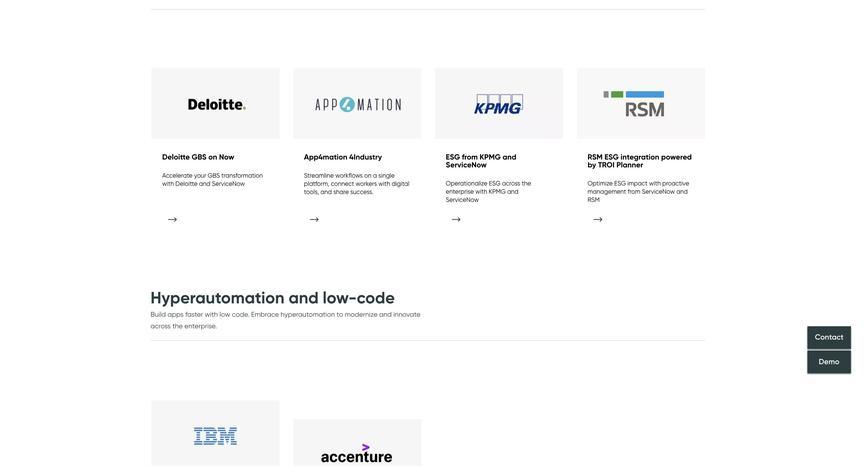 Task type: locate. For each thing, give the bounding box(es) containing it.
0 horizontal spatial from
[[462, 152, 478, 162]]

app4mation logo image for from
[[435, 68, 563, 140]]

operationalize esg across the enterprise with kpmg and servicenow
[[446, 180, 531, 204]]

kpmg
[[480, 152, 501, 162], [489, 188, 506, 195]]

servicenow inside 'optimize esg impact with proactive management from servicenow and rsm'
[[642, 188, 675, 195]]

2 horizontal spatial app4mation logo image
[[577, 68, 705, 140]]

to
[[337, 310, 343, 319]]

share
[[334, 188, 349, 196]]

from down impact
[[628, 188, 641, 195]]

esg up "management"
[[615, 180, 626, 187]]

1 rsm from the top
[[588, 152, 603, 162]]

optimize
[[588, 180, 613, 187]]

the
[[522, 180, 531, 187], [172, 322, 183, 330]]

gbs right your
[[208, 172, 220, 179]]

1 vertical spatial kpmg
[[489, 188, 506, 195]]

with inside accelerate your gbs transformation with deloitte and servicenow
[[162, 180, 174, 187]]

servicenow down proactive
[[642, 188, 675, 195]]

success.
[[351, 188, 374, 196]]

esg for operationalize esg across the enterprise with kpmg and servicenow
[[489, 180, 501, 187]]

on left the a
[[365, 172, 372, 179]]

deloitte up accelerate in the left of the page
[[162, 152, 190, 162]]

impact
[[628, 180, 648, 187]]

integration
[[621, 152, 660, 162]]

1 vertical spatial gbs
[[208, 172, 220, 179]]

app4mation logo image for esg
[[577, 68, 705, 140]]

0 vertical spatial across
[[502, 180, 521, 187]]

across inside hyperautomation and low-code build apps faster with low code. embrace hyperautomation to modernize and innovate across the enterprise.
[[151, 322, 171, 330]]

on
[[208, 152, 217, 162], [365, 172, 372, 179]]

powered
[[662, 152, 692, 162]]

kpmg inside operationalize esg across the enterprise with kpmg and servicenow
[[489, 188, 506, 195]]

faster
[[185, 310, 203, 319]]

management
[[588, 188, 627, 195]]

esg down esg from kpmg and servicenow
[[489, 180, 501, 187]]

0 vertical spatial rsm
[[588, 152, 603, 162]]

rsm inside 'optimize esg impact with proactive management from servicenow and rsm'
[[588, 196, 600, 204]]

1 vertical spatial the
[[172, 322, 183, 330]]

rsm esg integration powered by troi planner
[[588, 152, 692, 170]]

hyperautomation and low-code build apps faster with low code. embrace hyperautomation to modernize and innovate across the enterprise.
[[151, 288, 421, 330]]

1 vertical spatial across
[[151, 322, 171, 330]]

0 horizontal spatial on
[[208, 152, 217, 162]]

with right impact
[[649, 180, 661, 187]]

2 rsm from the top
[[588, 196, 600, 204]]

gbs
[[192, 152, 207, 162], [208, 172, 220, 179]]

demo
[[819, 357, 840, 367]]

1 horizontal spatial the
[[522, 180, 531, 187]]

esg
[[446, 152, 460, 162], [605, 152, 619, 162], [489, 180, 501, 187], [615, 180, 626, 187]]

esg right by
[[605, 152, 619, 162]]

servicenow inside esg from kpmg and servicenow
[[446, 160, 487, 170]]

proactive
[[663, 180, 690, 187]]

esg inside rsm esg integration powered by troi planner
[[605, 152, 619, 162]]

app4mation logo image for 4industry
[[293, 68, 421, 140]]

0 horizontal spatial app4mation logo image
[[293, 68, 421, 140]]

1 horizontal spatial gbs
[[208, 172, 220, 179]]

1 vertical spatial deloitte
[[176, 180, 198, 187]]

and
[[503, 152, 517, 162], [199, 180, 210, 187], [508, 188, 519, 195], [677, 188, 688, 195], [321, 188, 332, 196], [289, 288, 319, 308], [379, 310, 392, 319]]

2 app4mation logo image from the left
[[435, 68, 563, 140]]

deloitte
[[162, 152, 190, 162], [176, 180, 198, 187]]

servicenow down enterprise
[[446, 196, 479, 204]]

the inside operationalize esg across the enterprise with kpmg and servicenow
[[522, 180, 531, 187]]

1 horizontal spatial from
[[628, 188, 641, 195]]

0 horizontal spatial the
[[172, 322, 183, 330]]

4industry
[[350, 152, 382, 162]]

low
[[220, 310, 230, 319]]

deloitte gbs on now
[[162, 152, 234, 162]]

1 app4mation logo image from the left
[[293, 68, 421, 140]]

esg for rsm esg integration powered by troi planner
[[605, 152, 619, 162]]

0 vertical spatial on
[[208, 152, 217, 162]]

accenture logo image
[[293, 419, 421, 466]]

1 horizontal spatial on
[[365, 172, 372, 179]]

3 app4mation logo image from the left
[[577, 68, 705, 140]]

0 vertical spatial deloitte
[[162, 152, 190, 162]]

contact
[[815, 333, 844, 342]]

gbs inside accelerate your gbs transformation with deloitte and servicenow
[[208, 172, 220, 179]]

app4mation 4industry
[[304, 152, 382, 162]]

with down single
[[379, 180, 390, 187]]

esg inside operationalize esg across the enterprise with kpmg and servicenow
[[489, 180, 501, 187]]

with left low
[[205, 310, 218, 319]]

servicenow down transformation
[[212, 180, 245, 187]]

servicenow up operationalize
[[446, 160, 487, 170]]

and inside accelerate your gbs transformation with deloitte and servicenow
[[199, 180, 210, 187]]

code
[[357, 288, 395, 308]]

esg inside 'optimize esg impact with proactive management from servicenow and rsm'
[[615, 180, 626, 187]]

app4mation logo image
[[293, 68, 421, 140], [435, 68, 563, 140], [577, 68, 705, 140]]

connect
[[331, 180, 354, 187]]

on inside streamline workflows on a single platform, connect workers with digital tools, and share success.
[[365, 172, 372, 179]]

with down accelerate in the left of the page
[[162, 180, 174, 187]]

deloitte down accelerate in the left of the page
[[176, 180, 198, 187]]

0 vertical spatial the
[[522, 180, 531, 187]]

rsm
[[588, 152, 603, 162], [588, 196, 600, 204]]

low-
[[323, 288, 357, 308]]

0 vertical spatial from
[[462, 152, 478, 162]]

servicenow inside operationalize esg across the enterprise with kpmg and servicenow
[[446, 196, 479, 204]]

1 vertical spatial from
[[628, 188, 641, 195]]

with inside streamline workflows on a single platform, connect workers with digital tools, and share success.
[[379, 180, 390, 187]]

on for workflows
[[365, 172, 372, 179]]

esg inside esg from kpmg and servicenow
[[446, 152, 460, 162]]

1 horizontal spatial app4mation logo image
[[435, 68, 563, 140]]

contact link
[[808, 327, 852, 349]]

from
[[462, 152, 478, 162], [628, 188, 641, 195]]

with down operationalize
[[476, 188, 487, 195]]

rsm down "management"
[[588, 196, 600, 204]]

servicenow
[[446, 160, 487, 170], [212, 180, 245, 187], [642, 188, 675, 195], [446, 196, 479, 204]]

go to servicenow account image
[[700, 9, 709, 18]]

from up operationalize
[[462, 152, 478, 162]]

troi
[[598, 160, 615, 170]]

1 vertical spatial on
[[365, 172, 372, 179]]

with
[[649, 180, 661, 187], [162, 180, 174, 187], [379, 180, 390, 187], [476, 188, 487, 195], [205, 310, 218, 319]]

0 vertical spatial gbs
[[192, 152, 207, 162]]

by
[[588, 160, 597, 170]]

gbs up your
[[192, 152, 207, 162]]

accelerate
[[162, 172, 193, 179]]

across
[[502, 180, 521, 187], [151, 322, 171, 330]]

hyperautomation
[[281, 310, 335, 319]]

0 vertical spatial kpmg
[[480, 152, 501, 162]]

single
[[379, 172, 395, 179]]

tools,
[[304, 188, 319, 196]]

across inside operationalize esg across the enterprise with kpmg and servicenow
[[502, 180, 521, 187]]

on left now
[[208, 152, 217, 162]]

rsm up optimize
[[588, 152, 603, 162]]

transformation
[[222, 172, 263, 179]]

1 vertical spatial rsm
[[588, 196, 600, 204]]

modernize
[[345, 310, 378, 319]]

0 horizontal spatial across
[[151, 322, 171, 330]]

1 horizontal spatial across
[[502, 180, 521, 187]]

esg up operationalize
[[446, 152, 460, 162]]



Task type: describe. For each thing, give the bounding box(es) containing it.
a
[[373, 172, 377, 179]]

optimize esg impact with proactive management from servicenow and rsm
[[588, 180, 690, 204]]

digital
[[392, 180, 410, 187]]

app4mation
[[304, 152, 348, 162]]

ibm logo image
[[151, 401, 280, 466]]

innovate
[[394, 310, 421, 319]]

platform,
[[304, 180, 330, 187]]

with inside hyperautomation and low-code build apps faster with low code. embrace hyperautomation to modernize and innovate across the enterprise.
[[205, 310, 218, 319]]

0 horizontal spatial gbs
[[192, 152, 207, 162]]

servicenow inside accelerate your gbs transformation with deloitte and servicenow
[[212, 180, 245, 187]]

code.
[[232, 310, 250, 319]]

from inside 'optimize esg impact with proactive management from servicenow and rsm'
[[628, 188, 641, 195]]

now
[[219, 152, 234, 162]]

demo link
[[808, 351, 852, 373]]

workflows
[[336, 172, 363, 179]]

esg for optimize esg impact with proactive management from servicenow and rsm
[[615, 180, 626, 187]]

the inside hyperautomation and low-code build apps faster with low code. embrace hyperautomation to modernize and innovate across the enterprise.
[[172, 322, 183, 330]]

rsm inside rsm esg integration powered by troi planner
[[588, 152, 603, 162]]

planner
[[617, 160, 644, 170]]

embrace
[[251, 310, 279, 319]]

esg from kpmg and servicenow
[[446, 152, 517, 170]]

on for gbs
[[208, 152, 217, 162]]

streamline
[[304, 172, 334, 179]]

enterprise
[[446, 188, 474, 195]]

deloitte inside accelerate your gbs transformation with deloitte and servicenow
[[176, 180, 198, 187]]

with inside 'optimize esg impact with proactive management from servicenow and rsm'
[[649, 180, 661, 187]]

operationalize
[[446, 180, 488, 187]]

hyperautomation
[[151, 288, 285, 308]]

workers
[[356, 180, 377, 187]]

enterprise.
[[185, 322, 217, 330]]

deloitte logo image
[[151, 68, 280, 140]]

build
[[151, 310, 166, 319]]

from inside esg from kpmg and servicenow
[[462, 152, 478, 162]]

kpmg inside esg from kpmg and servicenow
[[480, 152, 501, 162]]

with inside operationalize esg across the enterprise with kpmg and servicenow
[[476, 188, 487, 195]]

streamline workflows on a single platform, connect workers with digital tools, and share success.
[[304, 172, 410, 196]]

apps
[[168, 310, 184, 319]]

your
[[194, 172, 206, 179]]

and inside 'optimize esg impact with proactive management from servicenow and rsm'
[[677, 188, 688, 195]]

and inside operationalize esg across the enterprise with kpmg and servicenow
[[508, 188, 519, 195]]

and inside streamline workflows on a single platform, connect workers with digital tools, and share success.
[[321, 188, 332, 196]]

accelerate your gbs transformation with deloitte and servicenow
[[162, 172, 263, 187]]

and inside esg from kpmg and servicenow
[[503, 152, 517, 162]]



Task type: vqa. For each thing, say whether or not it's contained in the screenshot.
topmost from
yes



